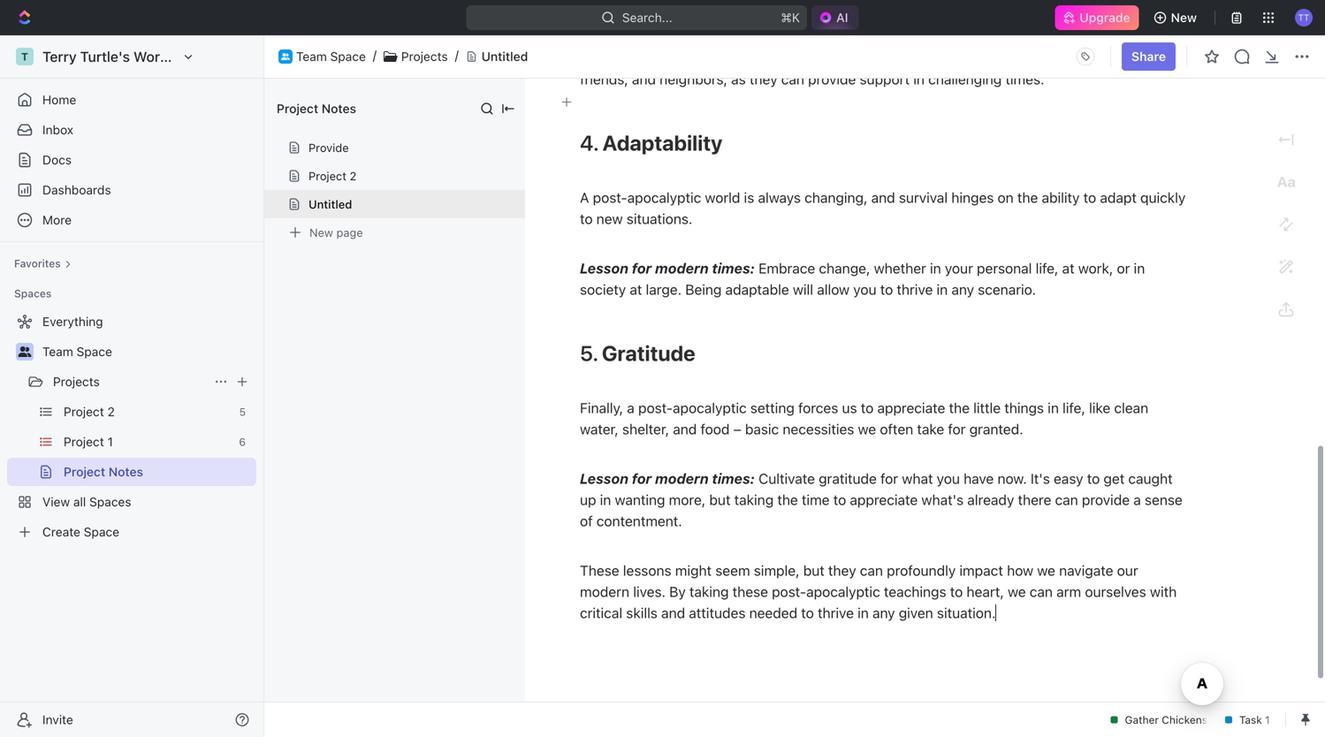 Task type: describe. For each thing, give the bounding box(es) containing it.
like
[[1089, 400, 1111, 416]]

docs
[[42, 152, 72, 167]]

favorites
[[14, 257, 61, 270]]

1 horizontal spatial team space link
[[296, 49, 366, 64]]

home
[[42, 92, 76, 107]]

1 horizontal spatial notes
[[322, 101, 356, 116]]

what's
[[922, 492, 964, 508]]

and inside finally, a post-apocalyptic setting forces us to appreciate the little things in life, like clean water, shelter, and food – basic necessities we often take for granted.
[[673, 421, 697, 438]]

wanting
[[615, 492, 665, 508]]

can left arm
[[1030, 583, 1053, 600]]

project notes link
[[64, 458, 253, 486]]

provide inside cultivate robust community ties. nurture relationships with family, friends, and neighbors, as they can provide support in challenging times.
[[808, 71, 856, 88]]

team space for right the team space link
[[296, 49, 366, 64]]

lesson for at
[[580, 260, 629, 277]]

0 vertical spatial at
[[1062, 260, 1075, 277]]

life, inside finally, a post-apocalyptic setting forces us to appreciate the little things in life, like clean water, shelter, and food – basic necessities we often take for granted.
[[1063, 400, 1085, 416]]

with inside these lessons might seem simple, but they can profoundly impact how we navigate our modern lives. by taking these post-apocalyptic teachings to heart, we can arm ourselves with critical skills and attitudes needed to thrive in any given situation.
[[1150, 583, 1177, 600]]

workspace
[[133, 48, 207, 65]]

can left profoundly
[[860, 562, 883, 579]]

have
[[964, 470, 994, 487]]

we inside finally, a post-apocalyptic setting forces us to appreciate the little things in life, like clean water, shelter, and food – basic necessities we often take for granted.
[[858, 421, 876, 438]]

easy
[[1054, 470, 1083, 487]]

taking for by
[[689, 583, 729, 600]]

view all spaces link
[[7, 488, 253, 516]]

share
[[1131, 49, 1166, 64]]

sense
[[1145, 492, 1183, 508]]

upgrade link
[[1055, 5, 1139, 30]]

can inside cultivate gratitude for what you have now. it's easy to get caught up in wanting more, but taking the time to appreciate what's already there can provide a sense of contentment.
[[1055, 492, 1078, 508]]

new for new page
[[309, 226, 333, 239]]

new for new
[[1171, 10, 1197, 25]]

projects inside tree
[[53, 374, 100, 389]]

ai
[[836, 10, 848, 25]]

food
[[701, 421, 730, 438]]

being
[[685, 281, 722, 298]]

upgrade
[[1080, 10, 1130, 25]]

times: for adaptable
[[712, 260, 755, 277]]

cultivate for robust
[[759, 50, 815, 66]]

in inside cultivate gratitude for what you have now. it's easy to get caught up in wanting more, but taking the time to appreciate what's already there can provide a sense of contentment.
[[600, 492, 611, 508]]

for up large.
[[632, 260, 652, 277]]

team inside sidebar navigation
[[42, 344, 73, 359]]

5. gratitude
[[580, 341, 695, 366]]

ourselves
[[1085, 583, 1146, 600]]

necessities
[[783, 421, 854, 438]]

post- inside these lessons might seem simple, but they can profoundly impact how we navigate our modern lives. by taking these post-apocalyptic teachings to heart, we can arm ourselves with critical skills and attitudes needed to thrive in any given situation.
[[772, 583, 806, 600]]

page
[[336, 226, 363, 239]]

to down a
[[580, 210, 593, 227]]

always
[[758, 189, 801, 206]]

0 vertical spatial spaces
[[14, 287, 52, 300]]

any inside these lessons might seem simple, but they can profoundly impact how we navigate our modern lives. by taking these post-apocalyptic teachings to heart, we can arm ourselves with critical skills and attitudes needed to thrive in any given situation.
[[873, 605, 895, 621]]

space for right the team space link
[[330, 49, 366, 64]]

situation.
[[937, 605, 996, 621]]

how
[[1007, 562, 1034, 579]]

support
[[860, 71, 910, 88]]

on
[[998, 189, 1014, 206]]

the inside cultivate gratitude for what you have now. it's easy to get caught up in wanting more, but taking the time to appreciate what's already there can provide a sense of contentment.
[[777, 492, 798, 508]]

you inside cultivate gratitude for what you have now. it's easy to get caught up in wanting more, but taking the time to appreciate what's already there can provide a sense of contentment.
[[937, 470, 960, 487]]

to left get
[[1087, 470, 1100, 487]]

neighbors,
[[660, 71, 728, 88]]

more,
[[669, 492, 706, 508]]

simple,
[[754, 562, 800, 579]]

the inside a post-apocalyptic world is always changing, and survival hinges on the ability to adapt quickly to new situations.
[[1017, 189, 1038, 206]]

–
[[733, 421, 741, 438]]

modern inside these lessons might seem simple, but they can profoundly impact how we navigate our modern lives. by taking these post-apocalyptic teachings to heart, we can arm ourselves with critical skills and attitudes needed to thrive in any given situation.
[[580, 583, 629, 600]]

dashboards link
[[7, 176, 256, 204]]

large.
[[646, 281, 682, 298]]

needed
[[749, 605, 798, 621]]

project for project 1 link
[[64, 435, 104, 449]]

little
[[973, 400, 1001, 416]]

nurture
[[969, 50, 1018, 66]]

setting
[[750, 400, 795, 416]]

situations.
[[627, 210, 693, 227]]

our
[[1117, 562, 1138, 579]]

or
[[1117, 260, 1130, 277]]

to down gratitude
[[833, 492, 846, 508]]

new page
[[309, 226, 363, 239]]

with inside cultivate robust community ties. nurture relationships with family, friends, and neighbors, as they can provide support in challenging times.
[[1107, 50, 1134, 66]]

world
[[705, 189, 740, 206]]

modern for wanting
[[655, 470, 709, 487]]

but inside cultivate gratitude for what you have now. it's easy to get caught up in wanting more, but taking the time to appreciate what's already there can provide a sense of contentment.
[[709, 492, 731, 508]]

post- inside a post-apocalyptic world is always changing, and survival hinges on the ability to adapt quickly to new situations.
[[593, 189, 627, 206]]

6
[[239, 436, 246, 448]]

contentment.
[[597, 513, 682, 530]]

can inside cultivate robust community ties. nurture relationships with family, friends, and neighbors, as they can provide support in challenging times.
[[781, 71, 804, 88]]

your
[[945, 260, 973, 277]]

2 vertical spatial space
[[84, 525, 119, 539]]

tt
[[1298, 12, 1310, 22]]

you inside the embrace change, whether in your personal life, at work, or in society at large. being adaptable will allow you to thrive in any scenario.
[[853, 281, 877, 298]]

new
[[596, 210, 623, 227]]

invite
[[42, 713, 73, 727]]

inbox link
[[7, 116, 256, 144]]

all
[[73, 495, 86, 509]]

community
[[864, 50, 935, 66]]

embrace change, whether in your personal life, at work, or in society at large. being adaptable will allow you to thrive in any scenario.
[[580, 260, 1149, 298]]

apocalyptic inside a post-apocalyptic world is always changing, and survival hinges on the ability to adapt quickly to new situations.
[[627, 189, 701, 206]]

0 horizontal spatial at
[[630, 281, 642, 298]]

project down provide
[[309, 169, 346, 183]]

everything link
[[7, 308, 253, 336]]

work,
[[1078, 260, 1113, 277]]

post- inside finally, a post-apocalyptic setting forces us to appreciate the little things in life, like clean water, shelter, and food – basic necessities we often take for granted.
[[638, 400, 673, 416]]

project 1 link
[[64, 428, 232, 456]]

1 horizontal spatial project 2
[[309, 169, 357, 183]]

up
[[580, 492, 596, 508]]

untitled for share
[[481, 49, 528, 64]]

lessons
[[623, 562, 672, 579]]

a
[[580, 189, 589, 206]]

thrive inside the embrace change, whether in your personal life, at work, or in society at large. being adaptable will allow you to thrive in any scenario.
[[897, 281, 933, 298]]

profoundly
[[887, 562, 956, 579]]

project up provide
[[277, 101, 318, 116]]

and inside cultivate robust community ties. nurture relationships with family, friends, and neighbors, as they can provide support in challenging times.
[[632, 71, 656, 88]]

critical
[[580, 605, 622, 621]]

more button
[[7, 206, 256, 234]]

project for project notes link on the left of the page
[[64, 465, 105, 479]]

by
[[669, 583, 686, 600]]

robust
[[819, 50, 860, 66]]

to inside the embrace change, whether in your personal life, at work, or in society at large. being adaptable will allow you to thrive in any scenario.
[[880, 281, 893, 298]]

ability
[[1042, 189, 1080, 206]]

view all spaces
[[42, 495, 131, 509]]

search...
[[622, 10, 673, 25]]

2 inside sidebar navigation
[[107, 404, 115, 419]]

caught
[[1128, 470, 1173, 487]]

finally,
[[580, 400, 623, 416]]

5.
[[580, 341, 597, 366]]

in left your
[[930, 260, 941, 277]]

more
[[42, 213, 72, 227]]

user group image for right the team space link
[[281, 53, 290, 60]]

appreciate inside finally, a post-apocalyptic setting forces us to appreciate the little things in life, like clean water, shelter, and food – basic necessities we often take for granted.
[[877, 400, 945, 416]]

these
[[733, 583, 768, 600]]

might
[[675, 562, 712, 579]]

inbox
[[42, 122, 73, 137]]

a inside finally, a post-apocalyptic setting forces us to appreciate the little things in life, like clean water, shelter, and food – basic necessities we often take for granted.
[[627, 400, 635, 416]]

for inside cultivate gratitude for what you have now. it's easy to get caught up in wanting more, but taking the time to appreciate what's already there can provide a sense of contentment.
[[881, 470, 898, 487]]

to up situation.
[[950, 583, 963, 600]]

project 2 inside sidebar navigation
[[64, 404, 115, 419]]

4. adaptability
[[580, 130, 723, 155]]

project 1
[[64, 435, 113, 449]]

what
[[902, 470, 933, 487]]

1 horizontal spatial project notes
[[277, 101, 356, 116]]

adaptable
[[725, 281, 789, 298]]



Task type: locate. For each thing, give the bounding box(es) containing it.
they inside these lessons might seem simple, but they can profoundly impact how we navigate our modern lives. by taking these post-apocalyptic teachings to heart, we can arm ourselves with critical skills and attitudes needed to thrive in any given situation.
[[828, 562, 856, 579]]

in down community
[[913, 71, 925, 88]]

0 horizontal spatial projects link
[[53, 368, 207, 396]]

team space inside the team space link
[[42, 344, 112, 359]]

2 vertical spatial we
[[1008, 583, 1026, 600]]

taking up attitudes
[[689, 583, 729, 600]]

0 vertical spatial user group image
[[281, 53, 290, 60]]

for
[[632, 260, 652, 277], [948, 421, 966, 438], [632, 470, 652, 487], [881, 470, 898, 487]]

now.
[[998, 470, 1027, 487]]

seem
[[715, 562, 750, 579]]

0 horizontal spatial project 2
[[64, 404, 115, 419]]

cultivate up time
[[759, 470, 815, 487]]

1 times: from the top
[[712, 260, 755, 277]]

spaces down favorites
[[14, 287, 52, 300]]

at
[[1062, 260, 1075, 277], [630, 281, 642, 298]]

spaces right all
[[89, 495, 131, 509]]

lesson for modern times: for being
[[580, 260, 755, 277]]

to right us
[[861, 400, 874, 416]]

2 horizontal spatial the
[[1017, 189, 1038, 206]]

1 horizontal spatial team
[[296, 49, 327, 64]]

1 cultivate from the top
[[759, 50, 815, 66]]

apocalyptic up food
[[673, 400, 747, 416]]

times: down –
[[712, 470, 755, 487]]

0 horizontal spatial taking
[[689, 583, 729, 600]]

user group image for bottommost the team space link
[[18, 347, 31, 357]]

a up shelter,
[[627, 400, 635, 416]]

and down by
[[661, 605, 685, 621]]

1 vertical spatial times:
[[712, 470, 755, 487]]

1 vertical spatial with
[[1150, 583, 1177, 600]]

favorites button
[[7, 253, 78, 274]]

1 vertical spatial 2
[[107, 404, 115, 419]]

thrive inside these lessons might seem simple, but they can profoundly impact how we navigate our modern lives. by taking these post-apocalyptic teachings to heart, we can arm ourselves with critical skills and attitudes needed to thrive in any given situation.
[[818, 605, 854, 621]]

any
[[952, 281, 974, 298], [873, 605, 895, 621]]

and inside a post-apocalyptic world is always changing, and survival hinges on the ability to adapt quickly to new situations.
[[871, 189, 895, 206]]

provide
[[808, 71, 856, 88], [1082, 492, 1130, 508]]

in inside cultivate robust community ties. nurture relationships with family, friends, and neighbors, as they can provide support in challenging times.
[[913, 71, 925, 88]]

will
[[793, 281, 813, 298]]

0 vertical spatial life,
[[1036, 260, 1059, 277]]

2 horizontal spatial we
[[1037, 562, 1055, 579]]

survival
[[899, 189, 948, 206]]

you up what's
[[937, 470, 960, 487]]

changing,
[[805, 189, 868, 206]]

new button
[[1146, 4, 1208, 32]]

the
[[1017, 189, 1038, 206], [949, 400, 970, 416], [777, 492, 798, 508]]

appreciate
[[877, 400, 945, 416], [850, 492, 918, 508]]

1 vertical spatial taking
[[689, 583, 729, 600]]

lives.
[[633, 583, 666, 600]]

times:
[[712, 260, 755, 277], [712, 470, 755, 487]]

0 horizontal spatial project notes
[[64, 465, 143, 479]]

taking inside these lessons might seem simple, but they can profoundly impact how we navigate our modern lives. by taking these post-apocalyptic teachings to heart, we can arm ourselves with critical skills and attitudes needed to thrive in any given situation.
[[689, 583, 729, 600]]

post- down simple,
[[772, 583, 806, 600]]

the left time
[[777, 492, 798, 508]]

times: up the adaptable
[[712, 260, 755, 277]]

apocalyptic up situations.
[[627, 189, 701, 206]]

0 vertical spatial apocalyptic
[[627, 189, 701, 206]]

projects link
[[401, 49, 448, 64], [53, 368, 207, 396]]

to down whether
[[880, 281, 893, 298]]

create
[[42, 525, 80, 539]]

1 vertical spatial provide
[[1082, 492, 1130, 508]]

1 vertical spatial untitled
[[309, 198, 352, 211]]

0 horizontal spatial provide
[[808, 71, 856, 88]]

in inside these lessons might seem simple, but they can profoundly impact how we navigate our modern lives. by taking these post-apocalyptic teachings to heart, we can arm ourselves with critical skills and attitudes needed to thrive in any given situation.
[[858, 605, 869, 621]]

at left large.
[[630, 281, 642, 298]]

1 vertical spatial team
[[42, 344, 73, 359]]

0 vertical spatial team space link
[[296, 49, 366, 64]]

1 horizontal spatial spaces
[[89, 495, 131, 509]]

1 vertical spatial projects
[[53, 374, 100, 389]]

0 horizontal spatial with
[[1107, 50, 1134, 66]]

0 horizontal spatial you
[[853, 281, 877, 298]]

1 vertical spatial life,
[[1063, 400, 1085, 416]]

space
[[330, 49, 366, 64], [77, 344, 112, 359], [84, 525, 119, 539]]

2 lesson for modern times: from the top
[[580, 470, 755, 487]]

0 vertical spatial but
[[709, 492, 731, 508]]

0 vertical spatial team
[[296, 49, 327, 64]]

to left adapt
[[1083, 189, 1096, 206]]

taking for but
[[734, 492, 774, 508]]

spaces inside view all spaces link
[[89, 495, 131, 509]]

1 vertical spatial cultivate
[[759, 470, 815, 487]]

0 horizontal spatial projects
[[53, 374, 100, 389]]

apocalyptic inside these lessons might seem simple, but they can profoundly impact how we navigate our modern lives. by taking these post-apocalyptic teachings to heart, we can arm ourselves with critical skills and attitudes needed to thrive in any given situation.
[[806, 583, 880, 600]]

life,
[[1036, 260, 1059, 277], [1063, 400, 1085, 416]]

gratitude
[[602, 341, 695, 366]]

in inside finally, a post-apocalyptic setting forces us to appreciate the little things in life, like clean water, shelter, and food – basic necessities we often take for granted.
[[1048, 400, 1059, 416]]

can
[[781, 71, 804, 88], [1055, 492, 1078, 508], [860, 562, 883, 579], [1030, 583, 1053, 600]]

lesson for modern times: up large.
[[580, 260, 755, 277]]

skills
[[626, 605, 658, 621]]

allow
[[817, 281, 850, 298]]

there
[[1018, 492, 1051, 508]]

apocalyptic left teachings
[[806, 583, 880, 600]]

0 vertical spatial they
[[750, 71, 778, 88]]

0 horizontal spatial team space link
[[42, 338, 253, 366]]

a down caught
[[1134, 492, 1141, 508]]

for inside finally, a post-apocalyptic setting forces us to appreciate the little things in life, like clean water, shelter, and food – basic necessities we often take for granted.
[[948, 421, 966, 438]]

1 horizontal spatial life,
[[1063, 400, 1085, 416]]

gratitude
[[819, 470, 877, 487]]

provide inside cultivate gratitude for what you have now. it's easy to get caught up in wanting more, but taking the time to appreciate what's already there can provide a sense of contentment.
[[1082, 492, 1130, 508]]

the right on
[[1017, 189, 1038, 206]]

team space
[[296, 49, 366, 64], [42, 344, 112, 359]]

life, right personal
[[1036, 260, 1059, 277]]

1
[[107, 435, 113, 449]]

heart,
[[967, 583, 1004, 600]]

1 vertical spatial projects link
[[53, 368, 207, 396]]

relationships
[[1022, 50, 1104, 66]]

post- up new on the top of the page
[[593, 189, 627, 206]]

with right dropdown menu icon
[[1107, 50, 1134, 66]]

provide down 'robust'
[[808, 71, 856, 88]]

appreciate inside cultivate gratitude for what you have now. it's easy to get caught up in wanting more, but taking the time to appreciate what's already there can provide a sense of contentment.
[[850, 492, 918, 508]]

appreciate up often
[[877, 400, 945, 416]]

new
[[1171, 10, 1197, 25], [309, 226, 333, 239]]

0 vertical spatial cultivate
[[759, 50, 815, 66]]

1 vertical spatial post-
[[638, 400, 673, 416]]

lesson for modern times: for wanting
[[580, 470, 755, 487]]

the left little at the bottom
[[949, 400, 970, 416]]

1 vertical spatial project 2
[[64, 404, 115, 419]]

0 vertical spatial any
[[952, 281, 974, 298]]

2 vertical spatial post-
[[772, 583, 806, 600]]

taking
[[734, 492, 774, 508], [689, 583, 729, 600]]

0 horizontal spatial we
[[858, 421, 876, 438]]

0 horizontal spatial notes
[[109, 465, 143, 479]]

cultivate robust community ties. nurture relationships with family, friends, and neighbors, as they can provide support in challenging times.
[[580, 50, 1182, 88]]

whether
[[874, 260, 926, 277]]

but right 'more,'
[[709, 492, 731, 508]]

2 times: from the top
[[712, 470, 755, 487]]

1 vertical spatial any
[[873, 605, 895, 621]]

team space for bottommost the team space link
[[42, 344, 112, 359]]

create space
[[42, 525, 119, 539]]

these
[[580, 562, 619, 579]]

0 vertical spatial modern
[[655, 260, 709, 277]]

1 horizontal spatial with
[[1150, 583, 1177, 600]]

modern up critical
[[580, 583, 629, 600]]

1 vertical spatial at
[[630, 281, 642, 298]]

1 vertical spatial thrive
[[818, 605, 854, 621]]

lesson
[[580, 260, 629, 277], [580, 470, 629, 487]]

2 horizontal spatial post-
[[772, 583, 806, 600]]

cultivate inside cultivate robust community ties. nurture relationships with family, friends, and neighbors, as they can provide support in challenging times.
[[759, 50, 815, 66]]

1 vertical spatial notes
[[109, 465, 143, 479]]

0 horizontal spatial they
[[750, 71, 778, 88]]

as
[[731, 71, 746, 88]]

thrive down whether
[[897, 281, 933, 298]]

for up wanting
[[632, 470, 652, 487]]

and inside these lessons might seem simple, but they can profoundly impact how we navigate our modern lives. by taking these post-apocalyptic teachings to heart, we can arm ourselves with critical skills and attitudes needed to thrive in any given situation.
[[661, 605, 685, 621]]

0 horizontal spatial team space
[[42, 344, 112, 359]]

lesson for modern times: up 'more,'
[[580, 470, 755, 487]]

basic
[[745, 421, 779, 438]]

tree inside sidebar navigation
[[7, 308, 256, 546]]

user group image inside tree
[[18, 347, 31, 357]]

0 horizontal spatial thrive
[[818, 605, 854, 621]]

0 vertical spatial lesson
[[580, 260, 629, 277]]

docs link
[[7, 146, 256, 174]]

project notes
[[277, 101, 356, 116], [64, 465, 143, 479]]

lesson up society
[[580, 260, 629, 277]]

a post-apocalyptic world is always changing, and survival hinges on the ability to adapt quickly to new situations.
[[580, 189, 1189, 227]]

sidebar navigation
[[0, 35, 268, 737]]

new inside button
[[1171, 10, 1197, 25]]

1 horizontal spatial projects link
[[401, 49, 448, 64]]

life, inside the embrace change, whether in your personal life, at work, or in society at large. being adaptable will allow you to thrive in any scenario.
[[1036, 260, 1059, 277]]

1 vertical spatial team space link
[[42, 338, 253, 366]]

any down your
[[952, 281, 974, 298]]

team
[[296, 49, 327, 64], [42, 344, 73, 359]]

in left given
[[858, 605, 869, 621]]

we
[[858, 421, 876, 438], [1037, 562, 1055, 579], [1008, 583, 1026, 600]]

impact
[[960, 562, 1003, 579]]

but right simple,
[[803, 562, 825, 579]]

friends,
[[580, 71, 628, 88]]

we down how
[[1008, 583, 1026, 600]]

everything
[[42, 314, 103, 329]]

0 vertical spatial project notes
[[277, 101, 356, 116]]

they right as
[[750, 71, 778, 88]]

and left food
[[673, 421, 697, 438]]

terry turtle's workspace, , element
[[16, 48, 34, 65]]

create space link
[[7, 518, 253, 546]]

to inside finally, a post-apocalyptic setting forces us to appreciate the little things in life, like clean water, shelter, and food – basic necessities we often take for granted.
[[861, 400, 874, 416]]

can down easy
[[1055, 492, 1078, 508]]

lesson for up
[[580, 470, 629, 487]]

1 vertical spatial team space
[[42, 344, 112, 359]]

the inside finally, a post-apocalyptic setting forces us to appreciate the little things in life, like clean water, shelter, and food – basic necessities we often take for granted.
[[949, 400, 970, 416]]

provide down get
[[1082, 492, 1130, 508]]

2 up 1
[[107, 404, 115, 419]]

provide
[[309, 141, 349, 154]]

in down your
[[937, 281, 948, 298]]

project 2 up project 1
[[64, 404, 115, 419]]

we right how
[[1037, 562, 1055, 579]]

untitled for new page
[[309, 198, 352, 211]]

1 vertical spatial appreciate
[[850, 492, 918, 508]]

notes up provide
[[322, 101, 356, 116]]

0 horizontal spatial user group image
[[18, 347, 31, 357]]

0 vertical spatial untitled
[[481, 49, 528, 64]]

modern up 'more,'
[[655, 470, 709, 487]]

embrace
[[759, 260, 815, 277]]

family,
[[1138, 50, 1179, 66]]

0 horizontal spatial untitled
[[309, 198, 352, 211]]

any inside the embrace change, whether in your personal life, at work, or in society at large. being adaptable will allow you to thrive in any scenario.
[[952, 281, 974, 298]]

0 horizontal spatial but
[[709, 492, 731, 508]]

for right take
[[948, 421, 966, 438]]

0 vertical spatial lesson for modern times:
[[580, 260, 755, 277]]

you down change,
[[853, 281, 877, 298]]

t
[[21, 50, 28, 63]]

1 vertical spatial lesson for modern times:
[[580, 470, 755, 487]]

and left survival
[[871, 189, 895, 206]]

1 lesson from the top
[[580, 260, 629, 277]]

0 vertical spatial you
[[853, 281, 877, 298]]

granted.
[[969, 421, 1023, 438]]

0 vertical spatial projects
[[401, 49, 448, 64]]

tree
[[7, 308, 256, 546]]

apocalyptic inside finally, a post-apocalyptic setting forces us to appreciate the little things in life, like clean water, shelter, and food – basic necessities we often take for granted.
[[673, 400, 747, 416]]

1 vertical spatial project notes
[[64, 465, 143, 479]]

time
[[802, 492, 830, 508]]

but
[[709, 492, 731, 508], [803, 562, 825, 579]]

post- up shelter,
[[638, 400, 673, 416]]

1 horizontal spatial user group image
[[281, 53, 290, 60]]

adaptability
[[602, 130, 723, 155]]

modern up large.
[[655, 260, 709, 277]]

1 vertical spatial apocalyptic
[[673, 400, 747, 416]]

0 vertical spatial space
[[330, 49, 366, 64]]

cultivate gratitude for what you have now. it's easy to get caught up in wanting more, but taking the time to appreciate what's already there can provide a sense of contentment.
[[580, 470, 1186, 530]]

things
[[1004, 400, 1044, 416]]

1 lesson for modern times: from the top
[[580, 260, 755, 277]]

cultivate down ⌘k
[[759, 50, 815, 66]]

0 vertical spatial the
[[1017, 189, 1038, 206]]

for left what
[[881, 470, 898, 487]]

1 vertical spatial a
[[1134, 492, 1141, 508]]

we left often
[[858, 421, 876, 438]]

forces
[[798, 400, 838, 416]]

0 vertical spatial project 2
[[309, 169, 357, 183]]

home link
[[7, 86, 256, 114]]

take
[[917, 421, 944, 438]]

project left 1
[[64, 435, 104, 449]]

cultivate inside cultivate gratitude for what you have now. it's easy to get caught up in wanting more, but taking the time to appreciate what's already there can provide a sense of contentment.
[[759, 470, 815, 487]]

lesson up up
[[580, 470, 629, 487]]

2 lesson from the top
[[580, 470, 629, 487]]

0 vertical spatial 2
[[350, 169, 357, 183]]

1 horizontal spatial post-
[[638, 400, 673, 416]]

0 horizontal spatial a
[[627, 400, 635, 416]]

tree containing everything
[[7, 308, 256, 546]]

taking left time
[[734, 492, 774, 508]]

and right friends,
[[632, 71, 656, 88]]

project up view all spaces
[[64, 465, 105, 479]]

2 up page
[[350, 169, 357, 183]]

0 vertical spatial provide
[[808, 71, 856, 88]]

any left given
[[873, 605, 895, 621]]

untitled
[[481, 49, 528, 64], [309, 198, 352, 211]]

user group image
[[281, 53, 290, 60], [18, 347, 31, 357]]

1 horizontal spatial taking
[[734, 492, 774, 508]]

is
[[744, 189, 754, 206]]

1 horizontal spatial you
[[937, 470, 960, 487]]

0 vertical spatial a
[[627, 400, 635, 416]]

thrive right needed
[[818, 605, 854, 621]]

notes inside tree
[[109, 465, 143, 479]]

to right needed
[[801, 605, 814, 621]]

project 2 down provide
[[309, 169, 357, 183]]

notes up view all spaces link
[[109, 465, 143, 479]]

0 horizontal spatial spaces
[[14, 287, 52, 300]]

clean
[[1114, 400, 1148, 416]]

0 horizontal spatial team
[[42, 344, 73, 359]]

new up family,
[[1171, 10, 1197, 25]]

1 vertical spatial space
[[77, 344, 112, 359]]

project notes down 1
[[64, 465, 143, 479]]

1 vertical spatial we
[[1037, 562, 1055, 579]]

1 vertical spatial spaces
[[89, 495, 131, 509]]

project notes inside tree
[[64, 465, 143, 479]]

1 horizontal spatial projects
[[401, 49, 448, 64]]

a inside cultivate gratitude for what you have now. it's easy to get caught up in wanting more, but taking the time to appreciate what's already there can provide a sense of contentment.
[[1134, 492, 1141, 508]]

turtle's
[[80, 48, 130, 65]]

challenging
[[928, 71, 1002, 88]]

with right ourselves
[[1150, 583, 1177, 600]]

1 vertical spatial new
[[309, 226, 333, 239]]

cultivate for gratitude
[[759, 470, 815, 487]]

1 horizontal spatial we
[[1008, 583, 1026, 600]]

project for project 2 link
[[64, 404, 104, 419]]

1 horizontal spatial they
[[828, 562, 856, 579]]

space for bottommost the team space link
[[77, 344, 112, 359]]

life, left "like"
[[1063, 400, 1085, 416]]

1 vertical spatial user group image
[[18, 347, 31, 357]]

already
[[967, 492, 1014, 508]]

times: for more,
[[712, 470, 755, 487]]

they inside cultivate robust community ties. nurture relationships with family, friends, and neighbors, as they can provide support in challenging times.
[[750, 71, 778, 88]]

they right simple,
[[828, 562, 856, 579]]

1 vertical spatial the
[[949, 400, 970, 416]]

1 horizontal spatial provide
[[1082, 492, 1130, 508]]

1 vertical spatial but
[[803, 562, 825, 579]]

project up project 1
[[64, 404, 104, 419]]

1 vertical spatial you
[[937, 470, 960, 487]]

2 cultivate from the top
[[759, 470, 815, 487]]

finally, a post-apocalyptic setting forces us to appreciate the little things in life, like clean water, shelter, and food – basic necessities we often take for granted.
[[580, 400, 1152, 438]]

in right up
[[600, 492, 611, 508]]

tt button
[[1290, 4, 1318, 32]]

can right as
[[781, 71, 804, 88]]

often
[[880, 421, 913, 438]]

but inside these lessons might seem simple, but they can profoundly impact how we navigate our modern lives. by taking these post-apocalyptic teachings to heart, we can arm ourselves with critical skills and attitudes needed to thrive in any given situation.
[[803, 562, 825, 579]]

dropdown menu image
[[1071, 42, 1100, 71]]

appreciate down what
[[850, 492, 918, 508]]

1 horizontal spatial untitled
[[481, 49, 528, 64]]

1 horizontal spatial any
[[952, 281, 974, 298]]

⌘k
[[781, 10, 800, 25]]

times.
[[1006, 71, 1044, 88]]

at left work,
[[1062, 260, 1075, 277]]

project notes up provide
[[277, 101, 356, 116]]

quickly
[[1140, 189, 1186, 206]]

in right things
[[1048, 400, 1059, 416]]

modern for being
[[655, 260, 709, 277]]

in right "or"
[[1134, 260, 1145, 277]]

given
[[899, 605, 933, 621]]

projects
[[401, 49, 448, 64], [53, 374, 100, 389]]

modern
[[655, 260, 709, 277], [655, 470, 709, 487], [580, 583, 629, 600]]

taking inside cultivate gratitude for what you have now. it's easy to get caught up in wanting more, but taking the time to appreciate what's already there can provide a sense of contentment.
[[734, 492, 774, 508]]

new left page
[[309, 226, 333, 239]]



Task type: vqa. For each thing, say whether or not it's contained in the screenshot.
- for 11
no



